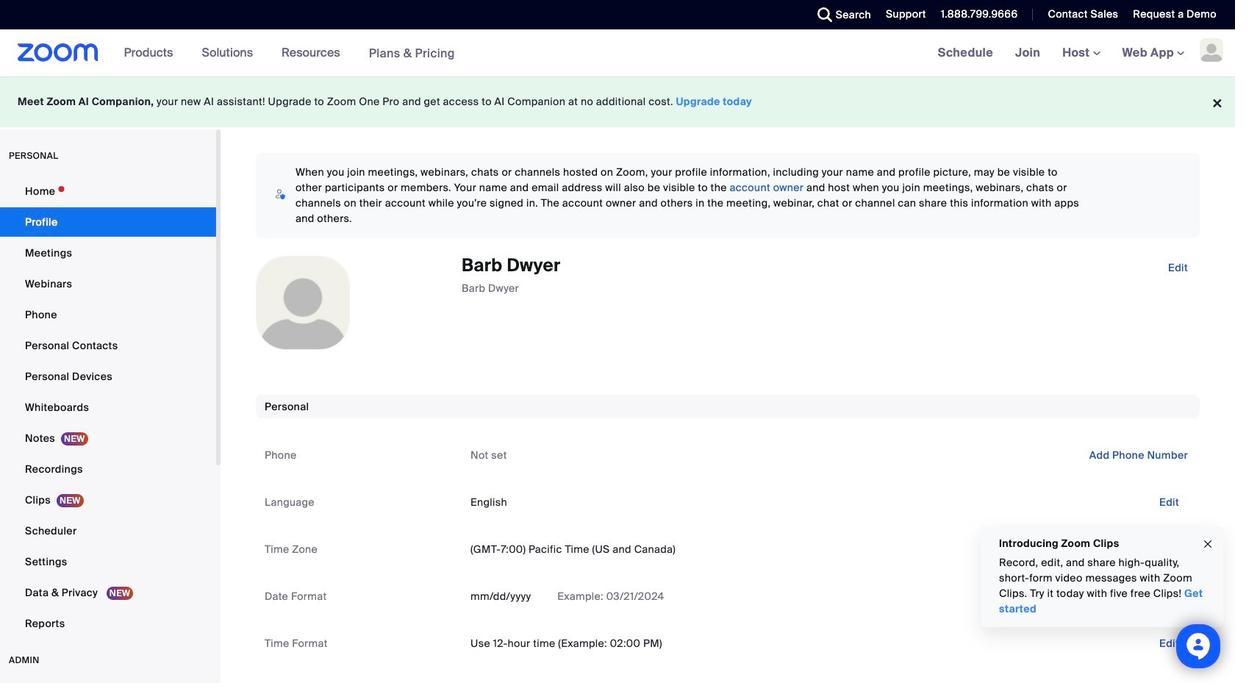Task type: vqa. For each thing, say whether or not it's contained in the screenshot.
1st menu item from the bottom of the Admin Menu menu's right image
no



Task type: describe. For each thing, give the bounding box(es) containing it.
product information navigation
[[113, 29, 466, 77]]

close image
[[1202, 536, 1214, 552]]

edit user photo image
[[291, 296, 315, 310]]

zoom logo image
[[18, 43, 98, 62]]

meetings navigation
[[927, 29, 1235, 77]]

profile picture image
[[1200, 38, 1223, 62]]

personal menu menu
[[0, 176, 216, 640]]



Task type: locate. For each thing, give the bounding box(es) containing it.
footer
[[0, 76, 1235, 127]]

banner
[[0, 29, 1235, 77]]

user photo image
[[257, 257, 349, 349]]



